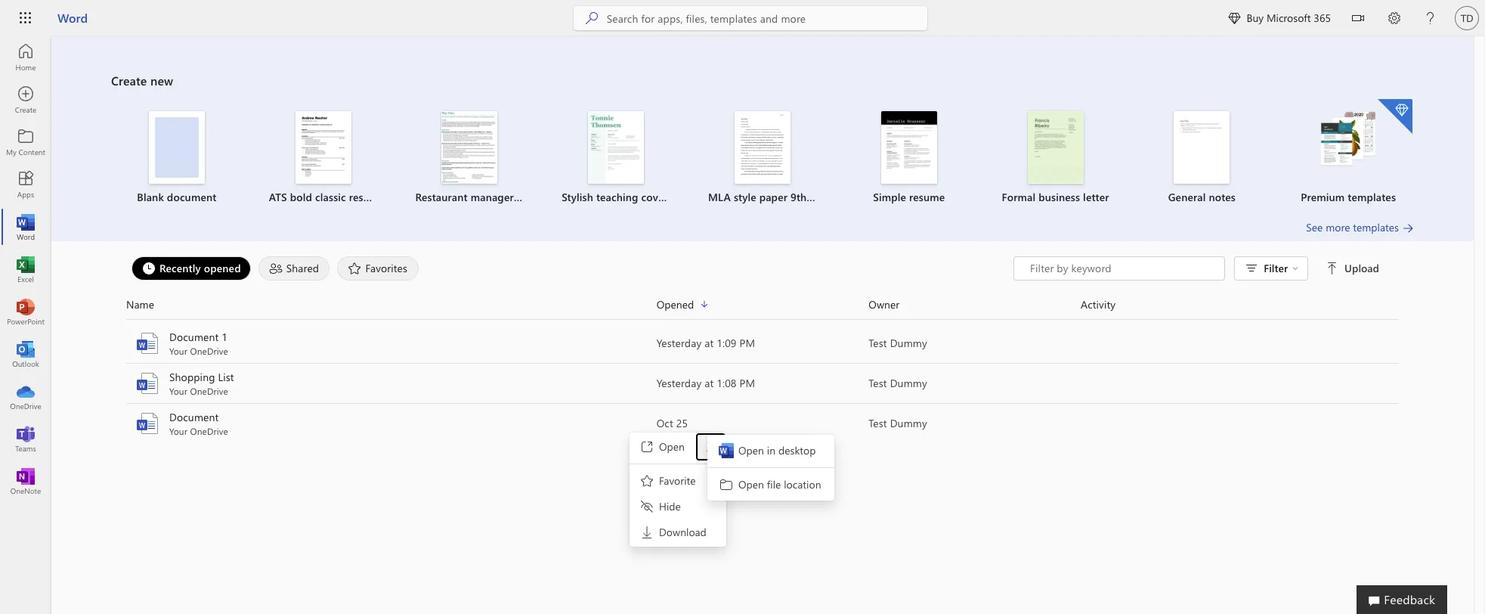 Task type: locate. For each thing, give the bounding box(es) containing it.
onedrive down list at the bottom of the page
[[190, 385, 228, 397]]

ats bold classic resume element
[[259, 111, 388, 205]]

2 test dummy from the top
[[869, 376, 928, 390]]

Filter by keyword text field
[[1029, 261, 1218, 276]]

formal business letter image
[[1028, 111, 1084, 184]]

onedrive down shopping list your onedrive at the left bottom
[[190, 425, 228, 437]]

stylish teaching cover letter
[[562, 190, 697, 204]]

formal business letter element
[[992, 111, 1120, 205]]

onenote image
[[18, 473, 33, 489]]

create new
[[111, 73, 173, 88]]

0 vertical spatial test
[[869, 336, 888, 350]]

at left the "1:08"
[[705, 376, 714, 390]]

2 vertical spatial onedrive
[[190, 425, 228, 437]]

open file location menu item
[[712, 473, 831, 497]]

oct 25
[[657, 416, 688, 430]]

2 vertical spatial test dummy
[[869, 416, 928, 430]]

yesterday for yesterday at 1:09 pm
[[657, 336, 702, 350]]

2 vertical spatial dummy
[[891, 416, 928, 430]]

letter right cover
[[671, 190, 697, 204]]

2 pm from the top
[[740, 376, 756, 390]]

2 vertical spatial your
[[169, 425, 188, 437]]

open
[[659, 439, 685, 454], [739, 443, 765, 457], [739, 477, 765, 492]]

document
[[169, 330, 219, 344], [169, 410, 219, 424]]

2 document from the top
[[169, 410, 219, 424]]

2 your from the top
[[169, 385, 188, 397]]

0 vertical spatial word image
[[18, 219, 33, 234]]

your down shopping list your onedrive at the left bottom
[[169, 425, 188, 437]]

hide
[[659, 499, 681, 513]]

yesterday
[[657, 336, 702, 350], [657, 376, 702, 390]]

mla
[[709, 190, 731, 204]]

1:09
[[717, 336, 737, 350]]

dummy for 1:08
[[891, 376, 928, 390]]

1 vertical spatial dummy
[[891, 376, 928, 390]]

file
[[767, 477, 781, 492]]

ats
[[269, 190, 287, 204]]

pm
[[740, 336, 756, 350], [740, 376, 756, 390]]

microsoft
[[1267, 11, 1312, 25]]

buy
[[1247, 11, 1264, 25]]

feedback
[[1385, 591, 1436, 607]]

document left "1"
[[169, 330, 219, 344]]

yesterday up 25
[[657, 376, 702, 390]]

your inside shopping list your onedrive
[[169, 385, 188, 397]]

your
[[169, 345, 188, 357], [169, 385, 188, 397], [169, 425, 188, 437]]

1 vertical spatial onedrive
[[190, 385, 228, 397]]

pm right the "1:08"
[[740, 376, 756, 390]]

1 vertical spatial pm
[[740, 376, 756, 390]]

download
[[659, 525, 707, 539]]

your up "shopping"
[[169, 345, 188, 357]]

1 test dummy from the top
[[869, 336, 928, 350]]

word icon image
[[719, 443, 734, 458]]

stylish teaching cover letter element
[[552, 111, 697, 205]]

open left in
[[739, 443, 765, 457]]

letter right business
[[1084, 190, 1110, 204]]

create new main content
[[51, 36, 1475, 444]]

word image for shopping
[[135, 371, 160, 395]]

classic
[[315, 190, 346, 204]]

blank document
[[137, 190, 217, 204]]

teaching
[[597, 190, 639, 204]]

mla style paper 9th edition image
[[735, 111, 791, 184]]

2 dummy from the top
[[891, 376, 928, 390]]

opened
[[657, 297, 694, 311]]

1 at from the top
[[705, 336, 714, 350]]

menu
[[632, 435, 724, 544], [712, 439, 831, 497]]

test dummy for 1:08
[[869, 376, 928, 390]]

word image left the document your onedrive at the left bottom of the page
[[135, 411, 160, 436]]

2 onedrive from the top
[[190, 385, 228, 397]]

yesterday down opened
[[657, 336, 702, 350]]

2 at from the top
[[705, 376, 714, 390]]

location
[[784, 477, 822, 492]]

upload
[[1345, 261, 1380, 275]]


[[1229, 12, 1241, 24]]

oct
[[657, 416, 674, 430]]

0 vertical spatial onedrive
[[190, 345, 228, 357]]

your inside document 1 your onedrive
[[169, 345, 188, 357]]

at for 1:09
[[705, 336, 714, 350]]

document down shopping list your onedrive at the left bottom
[[169, 410, 219, 424]]

word banner
[[0, 0, 1486, 39]]

1 horizontal spatial letter
[[1084, 190, 1110, 204]]

open inside menu item
[[739, 443, 765, 457]]

0 vertical spatial test dummy
[[869, 336, 928, 350]]

favorites
[[366, 261, 408, 275]]

resume right manager on the top of the page
[[517, 190, 553, 204]]

2 resume from the left
[[517, 190, 553, 204]]

in
[[767, 443, 776, 457]]

document inside document 1 your onedrive
[[169, 330, 219, 344]]

 buy microsoft 365
[[1229, 11, 1332, 25]]

templates
[[1349, 190, 1397, 204], [1354, 220, 1400, 234]]

menu containing open
[[632, 435, 724, 544]]

your down "shopping"
[[169, 385, 188, 397]]

1 onedrive from the top
[[190, 345, 228, 357]]

1 vertical spatial document
[[169, 410, 219, 424]]

simple resume element
[[845, 111, 974, 205]]

list containing blank document
[[111, 98, 1415, 220]]

mla style paper 9th edition element
[[699, 111, 845, 205]]

onedrive down "1"
[[190, 345, 228, 357]]

tab list containing recently opened
[[128, 256, 1014, 281]]

test
[[869, 336, 888, 350], [869, 376, 888, 390], [869, 416, 888, 430]]

open menu item
[[632, 435, 698, 459]]

1 dummy from the top
[[891, 336, 928, 350]]

shopping
[[169, 370, 215, 384]]

name
[[126, 297, 154, 311]]

open for open
[[659, 439, 685, 454]]

apps image
[[18, 177, 33, 192]]

onedrive inside shopping list your onedrive
[[190, 385, 228, 397]]

edition
[[810, 190, 845, 204]]

test dummy
[[869, 336, 928, 350], [869, 376, 928, 390], [869, 416, 928, 430]]

your inside the document your onedrive
[[169, 425, 188, 437]]

filter
[[1264, 261, 1289, 275]]

word image
[[18, 219, 33, 234], [135, 371, 160, 395], [135, 411, 160, 436]]

premium templates diamond image
[[1379, 99, 1413, 134]]

row inside "create new" main content
[[126, 296, 1400, 320]]

resume
[[349, 190, 385, 204], [517, 190, 553, 204], [910, 190, 946, 204]]

resume right classic
[[349, 190, 385, 204]]

simple resume
[[874, 190, 946, 204]]

1 vertical spatial yesterday
[[657, 376, 702, 390]]

1 yesterday from the top
[[657, 336, 702, 350]]

0 horizontal spatial letter
[[671, 190, 697, 204]]

1 vertical spatial your
[[169, 385, 188, 397]]

outlook image
[[18, 346, 33, 361]]

at left 1:09 in the left bottom of the page
[[705, 336, 714, 350]]

document for 1
[[169, 330, 219, 344]]

menu containing open in desktop
[[712, 439, 831, 497]]

1 vertical spatial word image
[[135, 371, 160, 395]]

2 test from the top
[[869, 376, 888, 390]]

365
[[1315, 11, 1332, 25]]

word
[[57, 10, 88, 26]]

ats bold classic resume
[[269, 190, 385, 204]]

displaying 3 out of 5 files. status
[[1014, 256, 1383, 281]]

word image up the excel icon
[[18, 219, 33, 234]]

3 dummy from the top
[[891, 416, 928, 430]]

premium
[[1302, 190, 1346, 204]]

0 vertical spatial pm
[[740, 336, 756, 350]]

0 vertical spatial document
[[169, 330, 219, 344]]

at
[[705, 336, 714, 350], [705, 376, 714, 390]]

shared element
[[258, 256, 330, 281]]

document inside the document your onedrive
[[169, 410, 219, 424]]

onedrive inside document 1 your onedrive
[[190, 345, 228, 357]]

word image down word icon at bottom left
[[135, 371, 160, 395]]


[[1353, 12, 1365, 24]]

restaurant
[[415, 190, 468, 204]]

0 vertical spatial your
[[169, 345, 188, 357]]

pm right 1:09 in the left bottom of the page
[[740, 336, 756, 350]]

0 vertical spatial at
[[705, 336, 714, 350]]

list
[[218, 370, 234, 384]]

stylish
[[562, 190, 594, 204]]

bold
[[290, 190, 312, 204]]

row
[[126, 296, 1400, 320]]

mla style paper 9th edition
[[709, 190, 845, 204]]

open down the "oct 25"
[[659, 439, 685, 454]]

2 yesterday from the top
[[657, 376, 702, 390]]

2 vertical spatial test
[[869, 416, 888, 430]]

word image inside name document cell
[[135, 411, 160, 436]]

resume right simple
[[910, 190, 946, 204]]

0 vertical spatial yesterday
[[657, 336, 702, 350]]

1 vertical spatial templates
[[1354, 220, 1400, 234]]

0 horizontal spatial resume
[[349, 190, 385, 204]]

1 vertical spatial test dummy
[[869, 376, 928, 390]]

your for shopping list
[[169, 385, 188, 397]]

2 letter from the left
[[1084, 190, 1110, 204]]

3 onedrive from the top
[[190, 425, 228, 437]]

favorites tab
[[334, 256, 423, 281]]

1 document from the top
[[169, 330, 219, 344]]

shopping list your onedrive
[[169, 370, 234, 397]]

blank document element
[[113, 111, 241, 205]]

open left file
[[739, 477, 765, 492]]

0 vertical spatial templates
[[1349, 190, 1397, 204]]

2 horizontal spatial resume
[[910, 190, 946, 204]]

yesterday at 1:09 pm
[[657, 336, 756, 350]]

favorite
[[659, 473, 696, 488]]

restaurant manager resume image
[[442, 111, 498, 184]]

shared
[[286, 261, 319, 275]]

td button
[[1450, 0, 1486, 36]]

new
[[150, 73, 173, 88]]

navigation
[[0, 36, 51, 502]]

recently opened tab
[[128, 256, 255, 281]]

1 horizontal spatial resume
[[517, 190, 553, 204]]

dummy
[[891, 336, 928, 350], [891, 376, 928, 390], [891, 416, 928, 430]]

recently
[[160, 261, 201, 275]]

favorites element
[[338, 256, 419, 281]]

1
[[222, 330, 228, 344]]

None search field
[[574, 6, 928, 30]]

name document 1 cell
[[126, 330, 657, 357]]

general notes element
[[1138, 111, 1267, 205]]

1 vertical spatial at
[[705, 376, 714, 390]]

list
[[111, 98, 1415, 220]]

2 vertical spatial word image
[[135, 411, 160, 436]]

open file location
[[739, 477, 822, 492]]

1 vertical spatial test
[[869, 376, 888, 390]]

excel image
[[18, 262, 33, 277]]

name document cell
[[126, 410, 657, 437]]

feedback button
[[1357, 585, 1448, 614]]

letter
[[671, 190, 697, 204], [1084, 190, 1110, 204]]

create image
[[18, 92, 33, 107]]

dummy for 1:09
[[891, 336, 928, 350]]

onedrive for shopping
[[190, 385, 228, 397]]

templates up see more templates button
[[1349, 190, 1397, 204]]

row containing name
[[126, 296, 1400, 320]]

word image
[[135, 331, 160, 355]]

0 vertical spatial dummy
[[891, 336, 928, 350]]

tab list
[[128, 256, 1014, 281]]

general notes image
[[1175, 111, 1231, 184]]

1 your from the top
[[169, 345, 188, 357]]

document
[[167, 190, 217, 204]]

1 pm from the top
[[740, 336, 756, 350]]

premium templates
[[1302, 190, 1397, 204]]

open inside group
[[659, 439, 685, 454]]

open for open file location
[[739, 477, 765, 492]]

3 your from the top
[[169, 425, 188, 437]]

templates right more in the top of the page
[[1354, 220, 1400, 234]]

1 test from the top
[[869, 336, 888, 350]]

open for open in desktop
[[739, 443, 765, 457]]

desktop
[[779, 443, 816, 457]]

general
[[1169, 190, 1206, 204]]

onedrive
[[190, 345, 228, 357], [190, 385, 228, 397], [190, 425, 228, 437]]

word image inside name shopping list cell
[[135, 371, 160, 395]]

list inside "create new" main content
[[111, 98, 1415, 220]]



Task type: vqa. For each thing, say whether or not it's contained in the screenshot.
Upload
yes



Task type: describe. For each thing, give the bounding box(es) containing it.
recently opened element
[[132, 256, 251, 281]]

simple resume image
[[882, 111, 938, 184]]

restaurant manager resume element
[[406, 111, 553, 205]]

style
[[734, 190, 757, 204]]

filter 
[[1264, 261, 1299, 275]]

open in desktop
[[739, 443, 816, 457]]

yesterday at 1:08 pm
[[657, 376, 756, 390]]

 button
[[1341, 0, 1377, 39]]


[[1293, 265, 1299, 271]]

owner button
[[869, 296, 1081, 313]]

download menu item
[[632, 520, 724, 544]]

business
[[1039, 190, 1081, 204]]

1 letter from the left
[[671, 190, 697, 204]]

document for your
[[169, 410, 219, 424]]

blank
[[137, 190, 164, 204]]

see more templates button
[[1307, 220, 1415, 235]]

3 test dummy from the top
[[869, 416, 928, 430]]

more
[[1327, 220, 1351, 234]]

 upload
[[1327, 261, 1380, 275]]

see more templates
[[1307, 220, 1400, 234]]

td
[[1461, 12, 1474, 24]]

onedrive inside the document your onedrive
[[190, 425, 228, 437]]

stylish teaching cover letter image
[[588, 111, 644, 184]]

recently opened
[[160, 261, 241, 275]]

open in desktop menu item
[[712, 439, 831, 463]]

manager
[[471, 190, 514, 204]]

onedrive for document
[[190, 345, 228, 357]]

opened button
[[657, 296, 869, 313]]

25
[[677, 416, 688, 430]]

templates inside see more templates button
[[1354, 220, 1400, 234]]

test for 1:08
[[869, 376, 888, 390]]

onedrive image
[[18, 389, 33, 404]]

favorite menu item
[[632, 469, 724, 493]]


[[1327, 262, 1339, 274]]

shared tab
[[255, 256, 334, 281]]

document your onedrive
[[169, 410, 228, 437]]

name button
[[126, 296, 657, 313]]

3 test from the top
[[869, 416, 888, 430]]

paper
[[760, 190, 788, 204]]

premium templates image
[[1321, 111, 1377, 167]]

activity, column 4 of 4 column header
[[1081, 296, 1400, 313]]

templates inside premium templates element
[[1349, 190, 1397, 204]]

pm for yesterday at 1:08 pm
[[740, 376, 756, 390]]

at for 1:08
[[705, 376, 714, 390]]

ats bold classic resume image
[[295, 111, 351, 184]]

3 resume from the left
[[910, 190, 946, 204]]

opened
[[204, 261, 241, 275]]

general notes
[[1169, 190, 1236, 204]]

1:08
[[717, 376, 737, 390]]

create
[[111, 73, 147, 88]]

home image
[[18, 50, 33, 65]]

word image for document
[[135, 411, 160, 436]]

hide menu item
[[632, 495, 724, 519]]

1 resume from the left
[[349, 190, 385, 204]]

activity
[[1081, 297, 1116, 311]]

restaurant manager resume
[[415, 190, 553, 204]]

see
[[1307, 220, 1324, 234]]

teams image
[[18, 431, 33, 446]]

powerpoint image
[[18, 304, 33, 319]]

simple
[[874, 190, 907, 204]]

test dummy for 1:09
[[869, 336, 928, 350]]

pm for yesterday at 1:09 pm
[[740, 336, 756, 350]]

my content image
[[18, 135, 33, 150]]

yesterday for yesterday at 1:08 pm
[[657, 376, 702, 390]]

cover
[[642, 190, 668, 204]]

tab list inside "create new" main content
[[128, 256, 1014, 281]]

document 1 your onedrive
[[169, 330, 228, 357]]

formal business letter
[[1002, 190, 1110, 204]]

formal
[[1002, 190, 1036, 204]]

open group
[[632, 435, 724, 459]]

Search box. Suggestions appear as you type. search field
[[607, 6, 928, 30]]

name shopping list cell
[[126, 370, 657, 397]]

9th
[[791, 190, 807, 204]]

your for document 1
[[169, 345, 188, 357]]

premium templates element
[[1285, 99, 1413, 205]]

test for 1:09
[[869, 336, 888, 350]]

none search field inside word banner
[[574, 6, 928, 30]]

owner
[[869, 297, 900, 311]]

notes
[[1209, 190, 1236, 204]]



